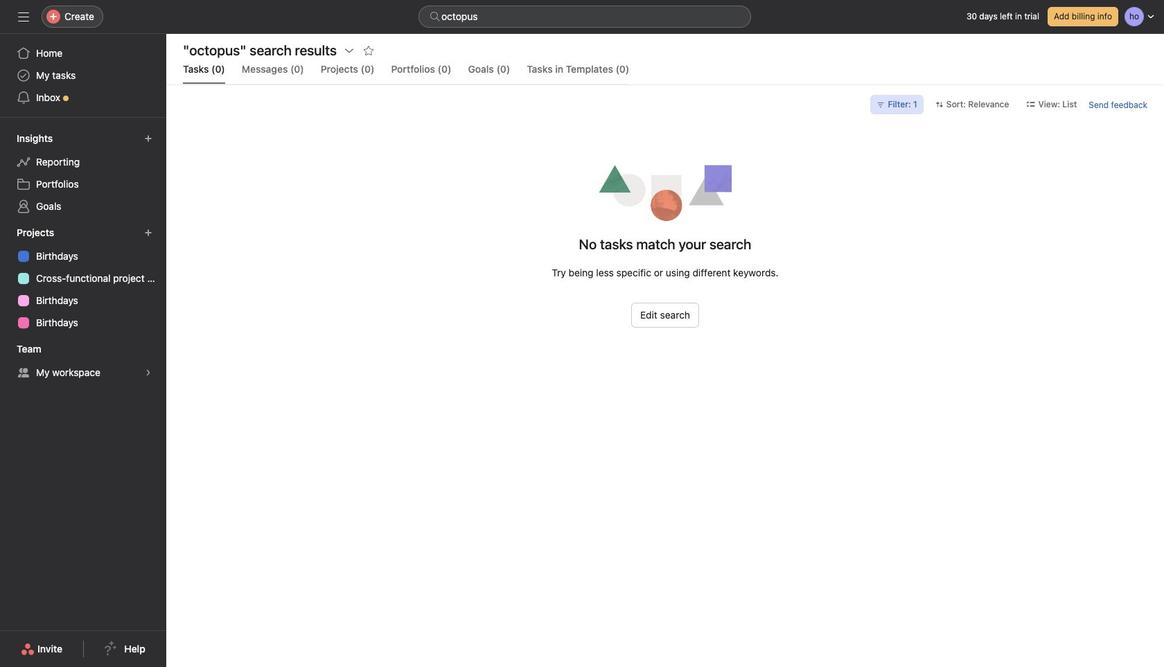 Task type: describe. For each thing, give the bounding box(es) containing it.
add to starred image
[[363, 45, 374, 56]]

projects element
[[0, 220, 166, 337]]

teams element
[[0, 337, 166, 387]]

see details, my workspace image
[[144, 369, 153, 377]]



Task type: vqa. For each thing, say whether or not it's contained in the screenshot.
More section actions Icon
no



Task type: locate. For each thing, give the bounding box(es) containing it.
new project or portfolio image
[[144, 229, 153, 237]]

tab list
[[183, 62, 630, 85]]

global element
[[0, 34, 166, 117]]

hide sidebar image
[[18, 11, 29, 22]]

new insights image
[[144, 134, 153, 143]]

insights element
[[0, 126, 166, 220]]

actions image
[[344, 45, 355, 56]]

list box
[[419, 6, 751, 28]]



